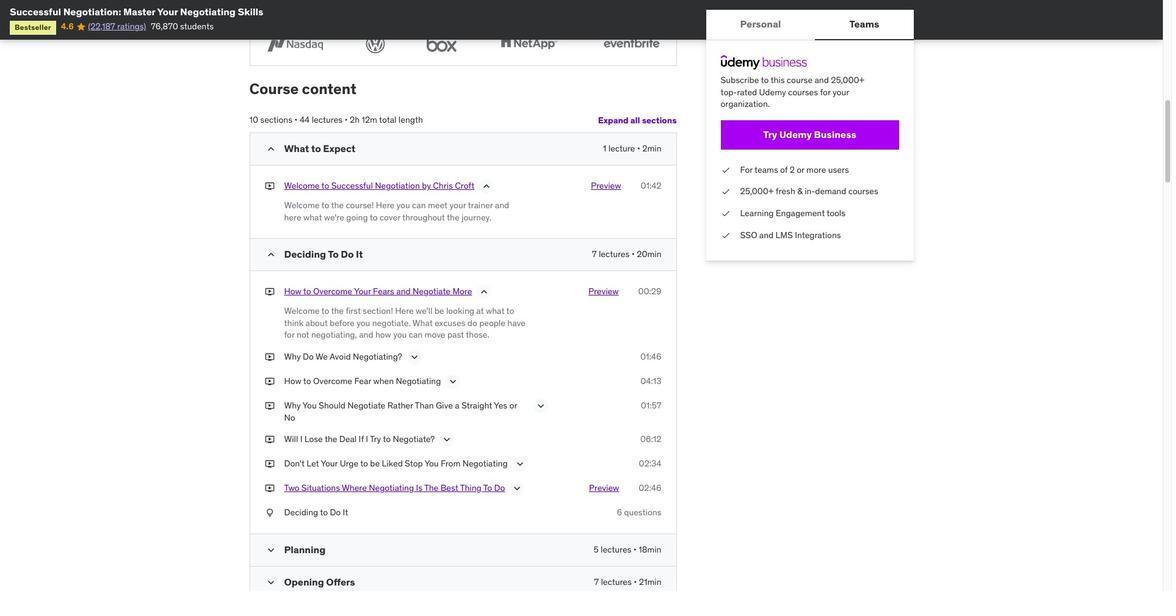 Task type: describe. For each thing, give the bounding box(es) containing it.
small image for planning
[[265, 544, 277, 556]]

44
[[300, 114, 310, 125]]

learn more link
[[260, 0, 653, 17]]

your inside welcome to the course! here you can meet your trainer and here what we're going to cover throughout the journey.
[[450, 200, 466, 211]]

move
[[425, 329, 445, 340]]

this
[[771, 74, 785, 85]]

course
[[787, 74, 813, 85]]

• left 2h 12m
[[345, 114, 348, 125]]

about
[[306, 317, 328, 328]]

1 vertical spatial you
[[425, 458, 439, 469]]

6
[[617, 507, 622, 518]]

urge
[[340, 458, 358, 469]]

best
[[441, 482, 458, 493]]

total
[[379, 114, 397, 125]]

how to overcome fear when negotiating
[[284, 375, 441, 386]]

personal button
[[706, 10, 815, 39]]

why you should negotiate rather than give a straight yes or no
[[284, 400, 517, 423]]

xsmall image for 6 questions
[[265, 507, 274, 519]]

• for what to expect
[[637, 143, 640, 154]]

20min
[[637, 249, 662, 260]]

10 sections • 44 lectures • 2h 12m total length
[[249, 114, 423, 125]]

if
[[359, 434, 364, 445]]

will
[[284, 434, 298, 445]]

fresh
[[776, 186, 795, 197]]

06:12
[[640, 434, 662, 445]]

subscribe
[[721, 74, 759, 85]]

teams button
[[815, 10, 914, 39]]

eventbrite image
[[596, 32, 666, 56]]

7 for deciding to do it
[[592, 249, 597, 260]]

going
[[346, 212, 368, 223]]

welcome to successful negotiation by chris croft
[[284, 180, 475, 191]]

teams
[[755, 164, 778, 175]]

the down 'meet'
[[447, 212, 460, 223]]

negotiating up thing
[[463, 458, 508, 469]]

what to expect
[[284, 142, 355, 154]]

courses inside 'subscribe to this course and 25,000+ top‑rated udemy courses for your organization.'
[[788, 86, 818, 97]]

do down situations on the bottom left of page
[[330, 507, 341, 518]]

more
[[453, 286, 472, 297]]

10
[[249, 114, 258, 125]]

offers
[[326, 576, 355, 588]]

planning
[[284, 543, 326, 555]]

preview for 00:29
[[589, 286, 619, 297]]

by
[[422, 180, 431, 191]]

show lecture description image for how to overcome fear when negotiating
[[447, 375, 459, 388]]

hide lecture description image for how to overcome your fears and negotiate more
[[478, 286, 491, 298]]

you inside welcome to the course! here you can meet your trainer and here what we're going to cover throughout the journey.
[[397, 200, 410, 211]]

show lecture description image right thing
[[511, 482, 523, 495]]

76,870
[[151, 21, 178, 32]]

for inside 'subscribe to this course and 25,000+ top‑rated udemy courses for your organization.'
[[820, 86, 831, 97]]

welcome for welcome to the first section! here we'll be looking at what to think about before you negotiate. what excuses do people have for not negotiating, and how you can move past those.
[[284, 305, 320, 316]]

learning
[[740, 208, 774, 219]]

we're
[[324, 212, 344, 223]]

00:29
[[638, 286, 662, 297]]

to inside two situations where negotiating is the best thing to do button
[[483, 482, 492, 493]]

two situations where negotiating is the best thing to do
[[284, 482, 505, 493]]

deciding for deciding to do it
[[284, 248, 326, 260]]

7 lectures • 20min
[[592, 249, 662, 260]]

1 lecture • 2min
[[603, 143, 662, 154]]

small image for opening offers
[[265, 576, 277, 588]]

we'll
[[416, 305, 432, 316]]

questions
[[624, 507, 662, 518]]

users
[[828, 164, 849, 175]]

small image for what to expect
[[265, 143, 277, 155]]

the up we're
[[331, 200, 344, 211]]

0 vertical spatial try
[[763, 128, 777, 141]]

fears
[[373, 286, 394, 297]]

and right sso
[[759, 229, 774, 240]]

1 vertical spatial you
[[357, 317, 370, 328]]

a
[[455, 400, 460, 411]]

opening offers
[[284, 576, 355, 588]]

deciding to do it
[[284, 507, 348, 518]]

course content
[[249, 79, 356, 98]]

• for planning
[[634, 544, 637, 555]]

two
[[284, 482, 299, 493]]

expand all sections button
[[598, 108, 677, 132]]

do
[[468, 317, 477, 328]]

18min
[[639, 544, 662, 555]]

0 horizontal spatial successful
[[10, 5, 61, 18]]

6 questions
[[617, 507, 662, 518]]

for inside welcome to the first section! here we'll be looking at what to think about before you negotiate. what excuses do people have for not negotiating, and how you can move past those.
[[284, 329, 295, 340]]

your for master
[[157, 5, 178, 18]]

cover
[[380, 212, 400, 223]]

02:34
[[639, 458, 662, 469]]

when
[[373, 375, 394, 386]]

how
[[375, 329, 391, 340]]

two situations where negotiating is the best thing to do button
[[284, 482, 505, 497]]

negotiation
[[375, 180, 420, 191]]

overcome for fear
[[313, 375, 352, 386]]

5
[[594, 544, 599, 555]]

preview for 01:42
[[591, 180, 621, 191]]

subscribe to this course and 25,000+ top‑rated udemy courses for your organization.
[[721, 74, 865, 109]]

• left 44
[[295, 114, 298, 125]]

and inside button
[[396, 286, 411, 297]]

1 vertical spatial 25,000+
[[740, 186, 774, 197]]

fear
[[354, 375, 371, 386]]

5 xsmall image from the top
[[265, 458, 274, 470]]

why for why do we avoid negotiating?
[[284, 351, 301, 362]]

xsmall image for for
[[721, 164, 731, 176]]

lectures for planning
[[601, 544, 632, 555]]

your inside 'subscribe to this course and 25,000+ top‑rated udemy courses for your organization.'
[[833, 86, 849, 97]]

what inside welcome to the first section! here we'll be looking at what to think about before you negotiate. what excuses do people have for not negotiating, and how you can move past those.
[[486, 305, 505, 316]]

for
[[740, 164, 753, 175]]

how to overcome your fears and negotiate more button
[[284, 286, 472, 301]]

01:57
[[641, 400, 662, 411]]

try udemy business link
[[721, 120, 899, 149]]

xsmall image for preview
[[265, 482, 274, 494]]

your for overcome
[[354, 286, 371, 297]]

negotiate?
[[393, 434, 435, 445]]

demand
[[815, 186, 846, 197]]

be inside welcome to the first section! here we'll be looking at what to think about before you negotiate. what excuses do people have for not negotiating, and how you can move past those.
[[435, 305, 444, 316]]

negotiation:
[[63, 5, 121, 18]]

and inside welcome to the first section! here we'll be looking at what to think about before you negotiate. what excuses do people have for not negotiating, and how you can move past those.
[[359, 329, 373, 340]]

can inside welcome to the course! here you can meet your trainer and here what we're going to cover throughout the journey.
[[412, 200, 426, 211]]

at
[[476, 305, 484, 316]]

than
[[415, 400, 434, 411]]

25,000+ inside 'subscribe to this course and 25,000+ top‑rated udemy courses for your organization.'
[[831, 74, 865, 85]]

first
[[346, 305, 361, 316]]

xsmall image for 04:13
[[265, 375, 274, 387]]

here inside welcome to the course! here you can meet your trainer and here what we're going to cover throughout the journey.
[[376, 200, 395, 211]]

will i lose the deal if i try to negotiate?
[[284, 434, 435, 445]]

xsmall image for 01:57
[[265, 400, 274, 412]]

trainer
[[468, 200, 493, 211]]

0 vertical spatial to
[[328, 248, 339, 260]]

1 vertical spatial more
[[807, 164, 826, 175]]

meet
[[428, 200, 448, 211]]

how for how to overcome fear when negotiating
[[284, 375, 301, 386]]

bestseller
[[15, 23, 51, 32]]

xsmall image for learning
[[721, 208, 731, 220]]

deal
[[339, 434, 357, 445]]

1 vertical spatial courses
[[849, 186, 878, 197]]

volkswagen image
[[362, 32, 389, 56]]

more inside "learn more"
[[260, 6, 279, 17]]

lms
[[776, 229, 793, 240]]

0 horizontal spatial what
[[284, 142, 309, 154]]

76,870 students
[[151, 21, 214, 32]]

lectures for opening offers
[[601, 576, 632, 587]]

you inside the why you should negotiate rather than give a straight yes or no
[[303, 400, 317, 411]]

&
[[797, 186, 803, 197]]



Task type: vqa. For each thing, say whether or not it's contained in the screenshot.
"6-"
no



Task type: locate. For each thing, give the bounding box(es) containing it.
small image left "what to expect"
[[265, 143, 277, 155]]

it down going
[[356, 248, 363, 260]]

1 vertical spatial 7
[[594, 576, 599, 587]]

i right if
[[366, 434, 368, 445]]

1 horizontal spatial negotiate
[[413, 286, 451, 297]]

master
[[123, 5, 155, 18]]

0 vertical spatial preview
[[591, 180, 621, 191]]

try right if
[[370, 434, 381, 445]]

avoid
[[330, 351, 351, 362]]

learn
[[631, 0, 653, 5]]

1 horizontal spatial successful
[[331, 180, 373, 191]]

0 vertical spatial it
[[356, 248, 363, 260]]

tab list containing personal
[[706, 10, 914, 40]]

skills
[[238, 5, 263, 18]]

7 xsmall image from the top
[[265, 507, 274, 519]]

1 vertical spatial overcome
[[313, 375, 352, 386]]

0 vertical spatial or
[[797, 164, 805, 175]]

• for opening offers
[[634, 576, 637, 587]]

04:13
[[641, 375, 662, 386]]

sso and lms integrations
[[740, 229, 841, 240]]

1 vertical spatial for
[[284, 329, 295, 340]]

deciding down "here"
[[284, 248, 326, 260]]

overcome inside button
[[313, 286, 352, 297]]

deciding
[[284, 248, 326, 260], [284, 507, 318, 518]]

more
[[260, 6, 279, 17], [807, 164, 826, 175]]

show lecture description image for why do we avoid negotiating?
[[408, 351, 421, 363]]

1 horizontal spatial i
[[366, 434, 368, 445]]

welcome inside welcome to the course! here you can meet your trainer and here what we're going to cover throughout the journey.
[[284, 200, 320, 211]]

3 small image from the top
[[265, 544, 277, 556]]

0 vertical spatial can
[[412, 200, 426, 211]]

show lecture description image for don't let your urge to be liked stop you from negotiating
[[514, 458, 526, 470]]

negotiating inside button
[[369, 482, 414, 493]]

the left deal
[[325, 434, 337, 445]]

i
[[300, 434, 303, 445], [366, 434, 368, 445]]

or inside the why you should negotiate rather than give a straight yes or no
[[510, 400, 517, 411]]

here inside welcome to the first section! here we'll be looking at what to think about before you negotiate. what excuses do people have for not negotiating, and how you can move past those.
[[395, 305, 414, 316]]

2
[[790, 164, 795, 175]]

1 horizontal spatial what
[[413, 317, 433, 328]]

1 vertical spatial hide lecture description image
[[478, 286, 491, 298]]

negotiate.
[[372, 317, 411, 328]]

(22,187
[[88, 21, 115, 32]]

be right we'll at bottom left
[[435, 305, 444, 316]]

1 vertical spatial or
[[510, 400, 517, 411]]

small image
[[265, 143, 277, 155], [265, 249, 277, 261], [265, 544, 277, 556], [265, 576, 277, 588]]

show lecture description image right yes
[[535, 400, 547, 412]]

7 down '5'
[[594, 576, 599, 587]]

0 vertical spatial 25,000+
[[831, 74, 865, 85]]

do down going
[[341, 248, 354, 260]]

negotiate inside how to overcome your fears and negotiate more button
[[413, 286, 451, 297]]

2 horizontal spatial your
[[354, 286, 371, 297]]

you down the negotiate.
[[393, 329, 407, 340]]

0 vertical spatial courses
[[788, 86, 818, 97]]

don't
[[284, 458, 305, 469]]

• left 18min
[[634, 544, 637, 555]]

your inside button
[[354, 286, 371, 297]]

udemy down this
[[759, 86, 786, 97]]

courses
[[788, 86, 818, 97], [849, 186, 878, 197]]

hide lecture description image up trainer
[[481, 180, 493, 192]]

1 i from the left
[[300, 434, 303, 445]]

1 vertical spatial welcome
[[284, 200, 320, 211]]

why for why you should negotiate rather than give a straight yes or no
[[284, 400, 301, 411]]

what down 44
[[284, 142, 309, 154]]

5 lectures • 18min
[[594, 544, 662, 555]]

small image left planning
[[265, 544, 277, 556]]

to down we're
[[328, 248, 339, 260]]

1 vertical spatial show lecture description image
[[514, 458, 526, 470]]

0 vertical spatial show lecture description image
[[447, 375, 459, 388]]

1 vertical spatial how
[[284, 375, 301, 386]]

negotiating up students
[[180, 5, 236, 18]]

can inside welcome to the first section! here we'll be looking at what to think about before you negotiate. what excuses do people have for not negotiating, and how you can move past those.
[[409, 329, 423, 340]]

let
[[307, 458, 319, 469]]

0 horizontal spatial or
[[510, 400, 517, 411]]

25,000+ right course
[[831, 74, 865, 85]]

udemy inside try udemy business link
[[779, 128, 812, 141]]

deciding for deciding to do it
[[284, 507, 318, 518]]

and inside welcome to the course! here you can meet your trainer and here what we're going to cover throughout the journey.
[[495, 200, 509, 211]]

1 horizontal spatial sections
[[642, 115, 677, 126]]

sections right 10
[[260, 114, 292, 125]]

0 vertical spatial be
[[435, 305, 444, 316]]

it for deciding to do it
[[343, 507, 348, 518]]

to inside 'subscribe to this course and 25,000+ top‑rated udemy courses for your organization.'
[[761, 74, 769, 85]]

25,000+ fresh & in-demand courses
[[740, 186, 878, 197]]

and right course
[[815, 74, 829, 85]]

0 vertical spatial hide lecture description image
[[481, 180, 493, 192]]

why up no
[[284, 400, 301, 411]]

here up cover
[[376, 200, 395, 211]]

be
[[435, 305, 444, 316], [370, 458, 380, 469]]

1 vertical spatial here
[[395, 305, 414, 316]]

0 vertical spatial udemy
[[759, 86, 786, 97]]

you right stop
[[425, 458, 439, 469]]

4 small image from the top
[[265, 576, 277, 588]]

hide lecture description image up at
[[478, 286, 491, 298]]

0 vertical spatial deciding
[[284, 248, 326, 260]]

learning engagement tools
[[740, 208, 846, 219]]

0 horizontal spatial what
[[303, 212, 322, 223]]

1 horizontal spatial 25,000+
[[831, 74, 865, 85]]

1 horizontal spatial courses
[[849, 186, 878, 197]]

1 horizontal spatial your
[[833, 86, 849, 97]]

0 horizontal spatial for
[[284, 329, 295, 340]]

welcome for welcome to the course! here you can meet your trainer and here what we're going to cover throughout the journey.
[[284, 200, 320, 211]]

your up 76,870
[[157, 5, 178, 18]]

lectures for deciding to do it
[[599, 249, 630, 260]]

1 vertical spatial what
[[413, 317, 433, 328]]

looking
[[446, 305, 474, 316]]

what down we'll at bottom left
[[413, 317, 433, 328]]

02:46
[[639, 482, 662, 493]]

1 vertical spatial your
[[450, 200, 466, 211]]

xsmall image for 25,000+
[[721, 186, 731, 198]]

how up think
[[284, 286, 301, 297]]

1 horizontal spatial be
[[435, 305, 444, 316]]

0 horizontal spatial be
[[370, 458, 380, 469]]

welcome inside button
[[284, 180, 320, 191]]

1 vertical spatial try
[[370, 434, 381, 445]]

1 horizontal spatial show lecture description image
[[514, 458, 526, 470]]

or right yes
[[510, 400, 517, 411]]

your right let
[[321, 458, 338, 469]]

1 sections from the left
[[260, 114, 292, 125]]

stop
[[405, 458, 423, 469]]

lectures left 20min
[[599, 249, 630, 260]]

try up 'teams'
[[763, 128, 777, 141]]

1 horizontal spatial here
[[395, 305, 414, 316]]

successful inside button
[[331, 180, 373, 191]]

21min
[[639, 576, 662, 587]]

welcome inside welcome to the first section! here we'll be looking at what to think about before you negotiate. what excuses do people have for not negotiating, and how you can move past those.
[[284, 305, 320, 316]]

3 xsmall image from the top
[[265, 400, 274, 412]]

teams
[[850, 18, 879, 30]]

xsmall image
[[265, 180, 274, 192], [265, 375, 274, 387], [265, 400, 274, 412], [265, 434, 274, 446], [265, 458, 274, 470], [265, 482, 274, 494], [265, 507, 274, 519]]

0 vertical spatial overcome
[[313, 286, 352, 297]]

chris
[[433, 180, 453, 191]]

0 vertical spatial what
[[284, 142, 309, 154]]

small image left deciding to do it
[[265, 249, 277, 261]]

2 sections from the left
[[642, 115, 677, 126]]

negotiating up the 'than'
[[396, 375, 441, 386]]

1 overcome from the top
[[313, 286, 352, 297]]

25,000+ up learning
[[740, 186, 774, 197]]

0 horizontal spatial sections
[[260, 114, 292, 125]]

show lecture description image for will i lose the deal if i try to negotiate?
[[441, 434, 453, 446]]

your up business
[[833, 86, 849, 97]]

show lecture description image
[[447, 375, 459, 388], [514, 458, 526, 470]]

0 horizontal spatial try
[[370, 434, 381, 445]]

you up cover
[[397, 200, 410, 211]]

0 horizontal spatial i
[[300, 434, 303, 445]]

2 overcome from the top
[[313, 375, 352, 386]]

1 vertical spatial be
[[370, 458, 380, 469]]

your left the fears
[[354, 286, 371, 297]]

to right thing
[[483, 482, 492, 493]]

we
[[316, 351, 328, 362]]

courses down course
[[788, 86, 818, 97]]

successful up bestseller
[[10, 5, 61, 18]]

before
[[330, 317, 355, 328]]

0 vertical spatial successful
[[10, 5, 61, 18]]

7 left 20min
[[592, 249, 597, 260]]

1 why from the top
[[284, 351, 301, 362]]

7 lectures • 21min
[[594, 576, 662, 587]]

1 vertical spatial deciding
[[284, 507, 318, 518]]

1 horizontal spatial or
[[797, 164, 805, 175]]

and right the fears
[[396, 286, 411, 297]]

negotiate down fear
[[348, 400, 385, 411]]

more up nasdaq image
[[260, 6, 279, 17]]

in-
[[805, 186, 815, 197]]

why down not
[[284, 351, 301, 362]]

how for how to overcome your fears and negotiate more
[[284, 286, 301, 297]]

xsmall image
[[721, 164, 731, 176], [721, 186, 731, 198], [721, 208, 731, 220], [721, 229, 731, 241], [265, 286, 274, 298], [265, 351, 274, 363]]

and right trainer
[[495, 200, 509, 211]]

2 why from the top
[[284, 400, 301, 411]]

you left should
[[303, 400, 317, 411]]

hide lecture description image
[[481, 180, 493, 192], [478, 286, 491, 298]]

0 horizontal spatial more
[[260, 6, 279, 17]]

do inside button
[[494, 482, 505, 493]]

overcome for your
[[313, 286, 352, 297]]

what inside welcome to the course! here you can meet your trainer and here what we're going to cover throughout the journey.
[[303, 212, 322, 223]]

what inside welcome to the first section! here we'll be looking at what to think about before you negotiate. what excuses do people have for not negotiating, and how you can move past those.
[[413, 317, 433, 328]]

6 xsmall image from the top
[[265, 482, 274, 494]]

nasdaq image
[[260, 32, 330, 56]]

0 vertical spatial for
[[820, 86, 831, 97]]

the inside welcome to the first section! here we'll be looking at what to think about before you negotiate. what excuses do people have for not negotiating, and how you can move past those.
[[331, 305, 344, 316]]

here up the negotiate.
[[395, 305, 414, 316]]

0 horizontal spatial courses
[[788, 86, 818, 97]]

0 vertical spatial you
[[397, 200, 410, 211]]

4 xsmall image from the top
[[265, 434, 274, 446]]

how inside button
[[284, 286, 301, 297]]

0 vertical spatial you
[[303, 400, 317, 411]]

0 horizontal spatial you
[[303, 400, 317, 411]]

business
[[814, 128, 856, 141]]

small image for deciding to do it
[[265, 249, 277, 261]]

what
[[303, 212, 322, 223], [486, 305, 505, 316]]

udemy inside 'subscribe to this course and 25,000+ top‑rated udemy courses for your organization.'
[[759, 86, 786, 97]]

box image
[[421, 32, 462, 56]]

0 vertical spatial what
[[303, 212, 322, 223]]

udemy up the for teams of 2 or more users
[[779, 128, 812, 141]]

show lecture description image down welcome to the first section! here we'll be looking at what to think about before you negotiate. what excuses do people have for not negotiating, and how you can move past those.
[[408, 351, 421, 363]]

overcome
[[313, 286, 352, 297], [313, 375, 352, 386]]

learn more
[[260, 0, 653, 17]]

0 vertical spatial here
[[376, 200, 395, 211]]

organization.
[[721, 98, 770, 109]]

show lecture description image
[[408, 351, 421, 363], [535, 400, 547, 412], [441, 434, 453, 446], [511, 482, 523, 495]]

2min
[[642, 143, 662, 154]]

1 deciding from the top
[[284, 248, 326, 260]]

it down where
[[343, 507, 348, 518]]

7 for opening offers
[[594, 576, 599, 587]]

situations
[[301, 482, 340, 493]]

2 vertical spatial your
[[321, 458, 338, 469]]

1 horizontal spatial more
[[807, 164, 826, 175]]

sso
[[740, 229, 757, 240]]

sections inside dropdown button
[[642, 115, 677, 126]]

0 vertical spatial your
[[833, 86, 849, 97]]

0 vertical spatial why
[[284, 351, 301, 362]]

xsmall image for sso
[[721, 229, 731, 241]]

0 horizontal spatial negotiate
[[348, 400, 385, 411]]

do right thing
[[494, 482, 505, 493]]

successful up course!
[[331, 180, 373, 191]]

lectures right 44
[[312, 114, 343, 125]]

overcome up should
[[313, 375, 352, 386]]

1 vertical spatial udemy
[[779, 128, 812, 141]]

preview down 1
[[591, 180, 621, 191]]

1 horizontal spatial for
[[820, 86, 831, 97]]

be left liked
[[370, 458, 380, 469]]

2 vertical spatial you
[[393, 329, 407, 340]]

1 vertical spatial what
[[486, 305, 505, 316]]

try udemy business
[[763, 128, 856, 141]]

try
[[763, 128, 777, 141], [370, 434, 381, 445]]

netapp image
[[494, 32, 564, 56]]

• left 2min
[[637, 143, 640, 154]]

show lecture description image up from
[[441, 434, 453, 446]]

3 welcome from the top
[[284, 305, 320, 316]]

1 vertical spatial can
[[409, 329, 423, 340]]

welcome to the course! here you can meet your trainer and here what we're going to cover throughout the journey.
[[284, 200, 509, 223]]

25,000+
[[831, 74, 865, 85], [740, 186, 774, 197]]

1 vertical spatial preview
[[589, 286, 619, 297]]

successful negotiation: master your negotiating skills
[[10, 5, 263, 18]]

content
[[302, 79, 356, 98]]

• for deciding to do it
[[632, 249, 635, 260]]

sections right all at the right
[[642, 115, 677, 126]]

1 vertical spatial successful
[[331, 180, 373, 191]]

overcome up first
[[313, 286, 352, 297]]

can left move
[[409, 329, 423, 340]]

0 horizontal spatial it
[[343, 507, 348, 518]]

hide lecture description image for welcome to successful negotiation by chris croft
[[481, 180, 493, 192]]

1 horizontal spatial it
[[356, 248, 363, 260]]

1 horizontal spatial to
[[483, 482, 492, 493]]

personal
[[740, 18, 781, 30]]

1 vertical spatial to
[[483, 482, 492, 493]]

1 vertical spatial it
[[343, 507, 348, 518]]

2 vertical spatial welcome
[[284, 305, 320, 316]]

• left 21min
[[634, 576, 637, 587]]

people
[[479, 317, 506, 328]]

should
[[319, 400, 345, 411]]

1 horizontal spatial your
[[321, 458, 338, 469]]

0 horizontal spatial show lecture description image
[[447, 375, 459, 388]]

1 welcome from the top
[[284, 180, 320, 191]]

course
[[249, 79, 299, 98]]

2 i from the left
[[366, 434, 368, 445]]

0 vertical spatial more
[[260, 6, 279, 17]]

0 horizontal spatial to
[[328, 248, 339, 260]]

liked
[[382, 458, 403, 469]]

• left 20min
[[632, 249, 635, 260]]

0 vertical spatial how
[[284, 286, 301, 297]]

how up no
[[284, 375, 301, 386]]

what right "here"
[[303, 212, 322, 223]]

negotiating down liked
[[369, 482, 414, 493]]

01:42
[[641, 180, 662, 191]]

welcome to successful negotiation by chris croft button
[[284, 180, 475, 195]]

all
[[631, 115, 640, 126]]

for down think
[[284, 329, 295, 340]]

do left the we
[[303, 351, 314, 362]]

tab list
[[706, 10, 914, 40]]

2 how from the top
[[284, 375, 301, 386]]

why
[[284, 351, 301, 362], [284, 400, 301, 411]]

give
[[436, 400, 453, 411]]

or right the 2
[[797, 164, 805, 175]]

have
[[508, 317, 526, 328]]

those.
[[466, 329, 490, 340]]

and left how
[[359, 329, 373, 340]]

0 horizontal spatial your
[[450, 200, 466, 211]]

udemy business image
[[721, 55, 807, 70]]

or
[[797, 164, 805, 175], [510, 400, 517, 411]]

negotiate inside the why you should negotiate rather than give a straight yes or no
[[348, 400, 385, 411]]

2 small image from the top
[[265, 249, 277, 261]]

lectures right '5'
[[601, 544, 632, 555]]

1 xsmall image from the top
[[265, 180, 274, 192]]

why inside the why you should negotiate rather than give a straight yes or no
[[284, 400, 301, 411]]

opening
[[284, 576, 324, 588]]

(22,187 ratings)
[[88, 21, 146, 32]]

show lecture description image for why you should negotiate rather than give a straight yes or no
[[535, 400, 547, 412]]

1 horizontal spatial you
[[425, 458, 439, 469]]

section!
[[363, 305, 393, 316]]

lectures left 21min
[[601, 576, 632, 587]]

1 vertical spatial negotiate
[[348, 400, 385, 411]]

here
[[284, 212, 301, 223]]

you
[[303, 400, 317, 411], [425, 458, 439, 469]]

croft
[[455, 180, 475, 191]]

it for deciding to do it
[[356, 248, 363, 260]]

can up "throughout"
[[412, 200, 426, 211]]

for
[[820, 86, 831, 97], [284, 329, 295, 340]]

1 horizontal spatial try
[[763, 128, 777, 141]]

the up before at the bottom left of page
[[331, 305, 344, 316]]

1 horizontal spatial what
[[486, 305, 505, 316]]

1 vertical spatial why
[[284, 400, 301, 411]]

more left "users"
[[807, 164, 826, 175]]

1 small image from the top
[[265, 143, 277, 155]]

preview up 6
[[589, 482, 619, 493]]

you down first
[[357, 317, 370, 328]]

for up business
[[820, 86, 831, 97]]

welcome for welcome to successful negotiation by chris croft
[[284, 180, 320, 191]]

0 horizontal spatial your
[[157, 5, 178, 18]]

not
[[297, 329, 309, 340]]

1 vertical spatial your
[[354, 286, 371, 297]]

expand all sections
[[598, 115, 677, 126]]

courses right demand at right top
[[849, 186, 878, 197]]

xsmall image for 01:42
[[265, 180, 274, 192]]

negotiate up we'll at bottom left
[[413, 286, 451, 297]]

preview down '7 lectures • 20min'
[[589, 286, 619, 297]]

0 vertical spatial negotiate
[[413, 286, 451, 297]]

no
[[284, 412, 295, 423]]

2 vertical spatial preview
[[589, 482, 619, 493]]

2 deciding from the top
[[284, 507, 318, 518]]

journey.
[[462, 212, 492, 223]]

2 xsmall image from the top
[[265, 375, 274, 387]]

what up people on the left of the page
[[486, 305, 505, 316]]

deciding down two
[[284, 507, 318, 518]]

0 vertical spatial 7
[[592, 249, 597, 260]]

and inside 'subscribe to this course and 25,000+ top‑rated udemy courses for your organization.'
[[815, 74, 829, 85]]

your right 'meet'
[[450, 200, 466, 211]]

small image left opening
[[265, 576, 277, 588]]

2 welcome from the top
[[284, 200, 320, 211]]

i right will
[[300, 434, 303, 445]]

1 how from the top
[[284, 286, 301, 297]]

0 vertical spatial welcome
[[284, 180, 320, 191]]



